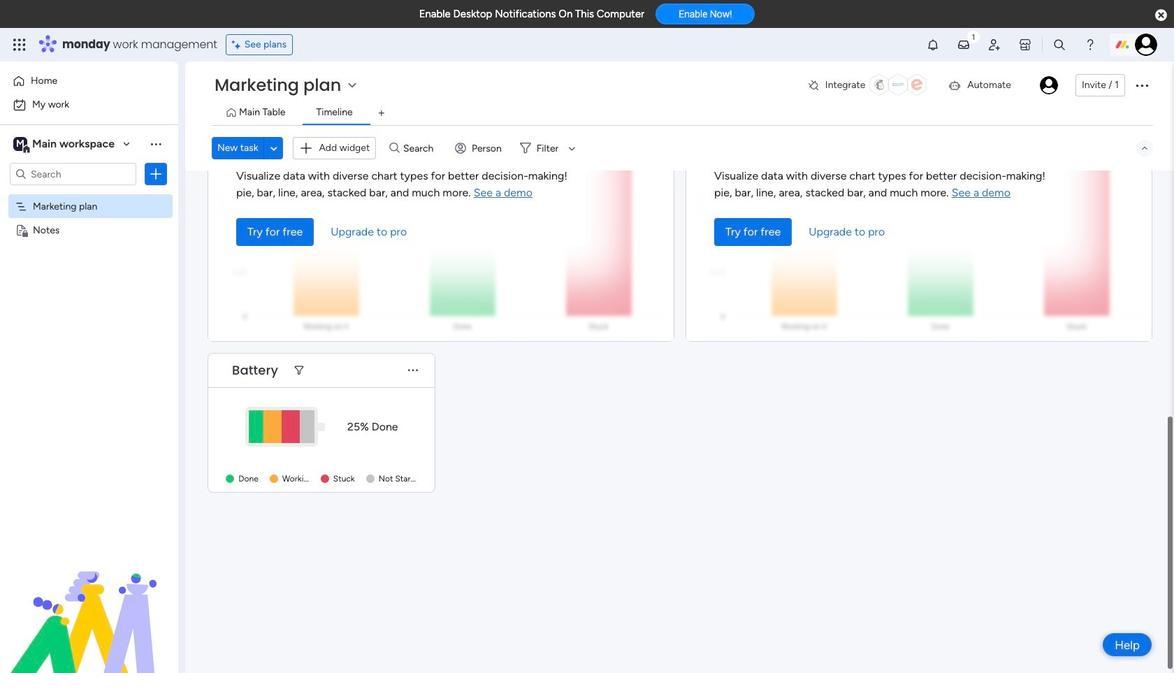 Task type: describe. For each thing, give the bounding box(es) containing it.
collapse image
[[1140, 143, 1151, 154]]

lottie animation image
[[0, 532, 178, 673]]

v2 search image
[[390, 140, 400, 156]]

monday marketplace image
[[1019, 38, 1033, 52]]

options image
[[149, 167, 163, 181]]

help image
[[1084, 38, 1098, 52]]

angle down image
[[271, 143, 277, 153]]

options image
[[1134, 77, 1151, 94]]

see plans image
[[232, 37, 245, 52]]

dapulse close image
[[1156, 8, 1168, 22]]

kendall parks image
[[1136, 34, 1158, 56]]

workspace image
[[13, 136, 27, 152]]

1 image
[[968, 29, 980, 44]]



Task type: vqa. For each thing, say whether or not it's contained in the screenshot.
Update feed icon
yes



Task type: locate. For each thing, give the bounding box(es) containing it.
lottie animation element
[[0, 532, 178, 673]]

2 vertical spatial option
[[0, 193, 178, 196]]

private board image
[[15, 223, 28, 236]]

option
[[8, 70, 170, 92], [8, 94, 170, 116], [0, 193, 178, 196]]

invite members image
[[988, 38, 1002, 52]]

1 vertical spatial option
[[8, 94, 170, 116]]

notifications image
[[927, 38, 941, 52]]

search everything image
[[1053, 38, 1067, 52]]

list box
[[0, 191, 178, 430]]

None field
[[229, 362, 282, 380]]

select product image
[[13, 38, 27, 52]]

tab list
[[212, 102, 1154, 125]]

workspace options image
[[149, 137, 163, 151]]

main content
[[185, 0, 1175, 673]]

update feed image
[[957, 38, 971, 52]]

workspace selection element
[[13, 136, 117, 154]]

kendall parks image
[[1041, 76, 1059, 94]]

Search in workspace field
[[29, 166, 117, 182]]

Search field
[[400, 138, 442, 158]]

arrow down image
[[564, 140, 581, 157]]

add view image
[[379, 108, 385, 119]]

more dots image
[[408, 365, 418, 376]]

tab
[[370, 102, 393, 124]]

0 vertical spatial option
[[8, 70, 170, 92]]



